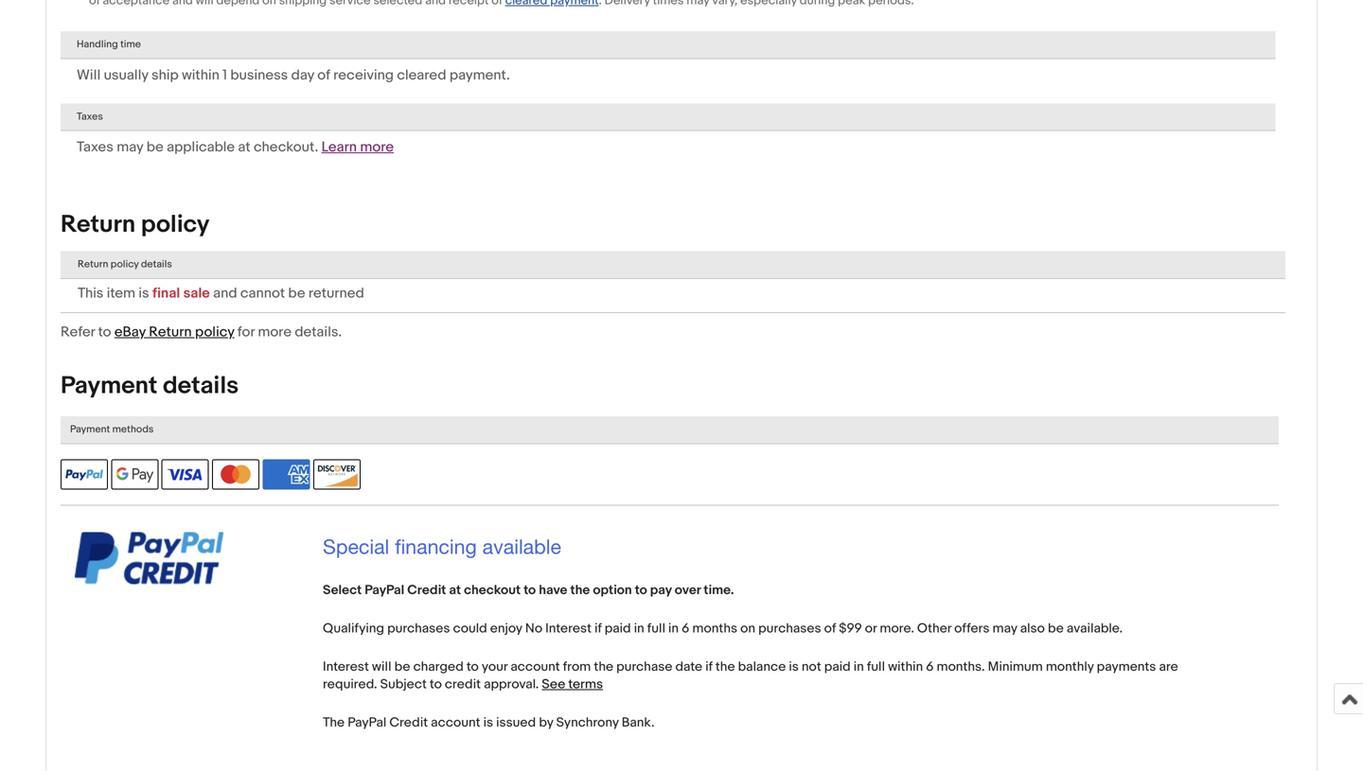 Task type: describe. For each thing, give the bounding box(es) containing it.
payment.
[[450, 67, 510, 84]]

0 vertical spatial 6
[[682, 621, 690, 637]]

subject
[[380, 677, 427, 693]]

1 purchases from the left
[[387, 621, 450, 637]]

offers
[[954, 621, 990, 637]]

handling
[[77, 38, 118, 51]]

months.
[[937, 659, 985, 675]]

date
[[675, 659, 703, 675]]

handling time
[[77, 38, 141, 51]]

issued
[[496, 715, 536, 731]]

to left have
[[524, 582, 536, 599]]

0 vertical spatial paid
[[605, 621, 631, 637]]

taxes may be applicable at checkout. learn more
[[77, 139, 394, 156]]

0 vertical spatial more
[[360, 139, 394, 156]]

ship
[[151, 67, 179, 84]]

google pay image
[[111, 459, 158, 490]]

to down charged
[[430, 677, 442, 693]]

2 vertical spatial return
[[149, 324, 192, 341]]

minimum
[[988, 659, 1043, 675]]

and
[[213, 285, 237, 302]]

qualifying purchases could enjoy no interest if paid in full in 6 months on purchases of $99 or more. other offers may also be available.
[[323, 621, 1123, 637]]

option
[[593, 582, 632, 599]]

taxes for taxes
[[77, 111, 103, 123]]

returned
[[309, 285, 364, 302]]

paypal for the
[[348, 715, 386, 731]]

2 vertical spatial policy
[[195, 324, 234, 341]]

if inside interest will be charged to your account from the purchase date if the balance is not paid in full within 6 months. minimum monthly payments are required. subject to credit approval.
[[706, 659, 713, 675]]

will usually ship within 1 business day of receiving cleared payment.
[[77, 67, 510, 84]]

$99
[[839, 621, 862, 637]]

0 vertical spatial is
[[139, 285, 149, 302]]

select
[[323, 582, 362, 599]]

charged
[[413, 659, 464, 675]]

payment for payment details
[[61, 372, 157, 401]]

special
[[323, 535, 389, 558]]

0 vertical spatial may
[[117, 139, 143, 156]]

more.
[[880, 621, 914, 637]]

required.
[[323, 677, 377, 693]]

enjoy
[[490, 621, 522, 637]]

details.
[[295, 324, 342, 341]]

credit for at
[[407, 582, 446, 599]]

1 vertical spatial details
[[163, 372, 239, 401]]

payment details
[[61, 372, 239, 401]]

master card image
[[212, 459, 260, 490]]

0 vertical spatial at
[[238, 139, 250, 156]]

see terms link
[[542, 677, 603, 693]]

select paypal credit at checkout to have the option to pay over time.
[[323, 582, 734, 599]]

0 horizontal spatial the
[[570, 582, 590, 599]]

2 purchases from the left
[[758, 621, 821, 637]]

1 horizontal spatial at
[[449, 582, 461, 599]]

ebay return policy link
[[114, 324, 234, 341]]

0 horizontal spatial more
[[258, 324, 292, 341]]

the
[[323, 715, 345, 731]]

1 horizontal spatial the
[[594, 659, 614, 675]]

time.
[[704, 582, 734, 599]]

to left the "pay"
[[635, 582, 647, 599]]

credit
[[445, 677, 481, 693]]

over
[[675, 582, 701, 599]]

other
[[917, 621, 952, 637]]

no
[[525, 621, 543, 637]]

to up the credit
[[467, 659, 479, 675]]

return for return policy
[[61, 210, 136, 240]]

methods
[[112, 424, 154, 436]]

2 horizontal spatial the
[[716, 659, 735, 675]]

in inside interest will be charged to your account from the purchase date if the balance is not paid in full within 6 months. minimum monthly payments are required. subject to credit approval.
[[854, 659, 864, 675]]

0 horizontal spatial account
[[431, 715, 480, 731]]

learn more link
[[322, 139, 394, 156]]

receiving
[[333, 67, 394, 84]]

available.
[[1067, 621, 1123, 637]]

payments
[[1097, 659, 1156, 675]]

0 vertical spatial details
[[141, 259, 172, 271]]

1 horizontal spatial interest
[[546, 621, 592, 637]]

learn
[[322, 139, 357, 156]]

be right also
[[1048, 621, 1064, 637]]

have
[[539, 582, 567, 599]]

see terms
[[542, 677, 603, 693]]

0 vertical spatial if
[[595, 621, 602, 637]]

the paypal credit account is issued by synchrony bank.
[[323, 715, 655, 731]]

time
[[120, 38, 141, 51]]

return policy details
[[78, 259, 172, 271]]

0 horizontal spatial full
[[647, 621, 666, 637]]

on
[[741, 621, 756, 637]]

months
[[692, 621, 738, 637]]

financing
[[395, 535, 477, 558]]

1
[[223, 67, 227, 84]]

purchase
[[616, 659, 673, 675]]



Task type: locate. For each thing, give the bounding box(es) containing it.
within left 1
[[182, 67, 219, 84]]

in down the "pay"
[[668, 621, 679, 637]]

0 vertical spatial policy
[[141, 210, 210, 240]]

payment left methods on the left
[[70, 424, 110, 436]]

0 vertical spatial taxes
[[77, 111, 103, 123]]

terms
[[568, 677, 603, 693]]

policy for return policy details
[[111, 259, 139, 271]]

full down the "pay"
[[647, 621, 666, 637]]

credit down 'subject'
[[389, 715, 428, 731]]

synchrony
[[556, 715, 619, 731]]

ebay
[[114, 324, 146, 341]]

0 horizontal spatial in
[[634, 621, 644, 637]]

paypal for select
[[365, 582, 404, 599]]

taxes for taxes may be applicable at checkout. learn more
[[77, 139, 113, 156]]

return for return policy details
[[78, 259, 108, 271]]

1 horizontal spatial is
[[483, 715, 493, 731]]

within inside interest will be charged to your account from the purchase date if the balance is not paid in full within 6 months. minimum monthly payments are required. subject to credit approval.
[[888, 659, 923, 675]]

2 horizontal spatial is
[[789, 659, 799, 675]]

interest right no
[[546, 621, 592, 637]]

are
[[1159, 659, 1178, 675]]

in
[[634, 621, 644, 637], [668, 621, 679, 637], [854, 659, 864, 675]]

monthly
[[1046, 659, 1094, 675]]

the right have
[[570, 582, 590, 599]]

2 vertical spatial is
[[483, 715, 493, 731]]

in up 'purchase'
[[634, 621, 644, 637]]

1 horizontal spatial purchases
[[758, 621, 821, 637]]

item
[[107, 285, 135, 302]]

the right date
[[716, 659, 735, 675]]

1 vertical spatial is
[[789, 659, 799, 675]]

0 horizontal spatial 6
[[682, 621, 690, 637]]

may
[[117, 139, 143, 156], [993, 621, 1017, 637]]

purchases
[[387, 621, 450, 637], [758, 621, 821, 637]]

1 horizontal spatial 6
[[926, 659, 934, 675]]

1 horizontal spatial if
[[706, 659, 713, 675]]

in down $99
[[854, 659, 864, 675]]

business
[[230, 67, 288, 84]]

for
[[238, 324, 255, 341]]

be
[[146, 139, 164, 156], [288, 285, 305, 302], [1048, 621, 1064, 637], [394, 659, 410, 675]]

policy up item
[[111, 259, 139, 271]]

this item is final sale and cannot be returned
[[78, 285, 364, 302]]

more right for
[[258, 324, 292, 341]]

1 vertical spatial taxes
[[77, 139, 113, 156]]

balance
[[738, 659, 786, 675]]

0 horizontal spatial purchases
[[387, 621, 450, 637]]

0 vertical spatial full
[[647, 621, 666, 637]]

within
[[182, 67, 219, 84], [888, 659, 923, 675]]

1 horizontal spatial of
[[824, 621, 836, 637]]

approval.
[[484, 677, 539, 693]]

this
[[78, 285, 104, 302]]

to
[[98, 324, 111, 341], [524, 582, 536, 599], [635, 582, 647, 599], [467, 659, 479, 675], [430, 677, 442, 693]]

is inside interest will be charged to your account from the purchase date if the balance is not paid in full within 6 months. minimum monthly payments are required. subject to credit approval.
[[789, 659, 799, 675]]

refer to ebay return policy for more details.
[[61, 324, 342, 341]]

is left 'not' at the bottom right
[[789, 659, 799, 675]]

return up this
[[78, 259, 108, 271]]

return policy
[[61, 210, 210, 240]]

1 horizontal spatial more
[[360, 139, 394, 156]]

is left issued
[[483, 715, 493, 731]]

0 vertical spatial credit
[[407, 582, 446, 599]]

applicable
[[167, 139, 235, 156]]

paid
[[605, 621, 631, 637], [824, 659, 851, 675]]

policy for return policy
[[141, 210, 210, 240]]

paid down option
[[605, 621, 631, 637]]

if down option
[[595, 621, 602, 637]]

be inside interest will be charged to your account from the purchase date if the balance is not paid in full within 6 months. minimum monthly payments are required. subject to credit approval.
[[394, 659, 410, 675]]

final
[[152, 285, 180, 302]]

by
[[539, 715, 553, 731]]

if right date
[[706, 659, 713, 675]]

0 vertical spatial return
[[61, 210, 136, 240]]

may left also
[[993, 621, 1017, 637]]

payment for payment methods
[[70, 424, 110, 436]]

purchases up charged
[[387, 621, 450, 637]]

2 taxes from the top
[[77, 139, 113, 156]]

1 vertical spatial payment
[[70, 424, 110, 436]]

1 horizontal spatial full
[[867, 659, 885, 675]]

taxes
[[77, 111, 103, 123], [77, 139, 113, 156]]

1 vertical spatial of
[[824, 621, 836, 637]]

0 horizontal spatial may
[[117, 139, 143, 156]]

be right cannot
[[288, 285, 305, 302]]

policy
[[141, 210, 210, 240], [111, 259, 139, 271], [195, 324, 234, 341]]

pay
[[650, 582, 672, 599]]

1 vertical spatial paypal
[[348, 715, 386, 731]]

full down or
[[867, 659, 885, 675]]

if
[[595, 621, 602, 637], [706, 659, 713, 675]]

the up terms
[[594, 659, 614, 675]]

at left 'checkout'
[[449, 582, 461, 599]]

day
[[291, 67, 314, 84]]

interest will be charged to your account from the purchase date if the balance is not paid in full within 6 months. minimum monthly payments are required. subject to credit approval.
[[323, 659, 1178, 693]]

your
[[482, 659, 508, 675]]

the
[[570, 582, 590, 599], [594, 659, 614, 675], [716, 659, 735, 675]]

paypal
[[365, 582, 404, 599], [348, 715, 386, 731]]

could
[[453, 621, 487, 637]]

within down more.
[[888, 659, 923, 675]]

paypal right the select
[[365, 582, 404, 599]]

credit
[[407, 582, 446, 599], [389, 715, 428, 731]]

0 vertical spatial account
[[511, 659, 560, 675]]

1 vertical spatial within
[[888, 659, 923, 675]]

of left $99
[[824, 621, 836, 637]]

6
[[682, 621, 690, 637], [926, 659, 934, 675]]

1 vertical spatial credit
[[389, 715, 428, 731]]

paypal right the the
[[348, 715, 386, 731]]

of right day
[[317, 67, 330, 84]]

1 vertical spatial return
[[78, 259, 108, 271]]

see
[[542, 677, 565, 693]]

0 horizontal spatial at
[[238, 139, 250, 156]]

1 vertical spatial 6
[[926, 659, 934, 675]]

return up return policy details
[[61, 210, 136, 240]]

1 vertical spatial more
[[258, 324, 292, 341]]

payment methods
[[70, 424, 154, 436]]

0 vertical spatial within
[[182, 67, 219, 84]]

cannot
[[240, 285, 285, 302]]

1 vertical spatial at
[[449, 582, 461, 599]]

account down the credit
[[431, 715, 480, 731]]

purchases right on
[[758, 621, 821, 637]]

1 taxes from the top
[[77, 111, 103, 123]]

1 vertical spatial may
[[993, 621, 1017, 637]]

account up see at the left bottom of page
[[511, 659, 560, 675]]

at left the checkout.
[[238, 139, 250, 156]]

0 vertical spatial payment
[[61, 372, 157, 401]]

interest inside interest will be charged to your account from the purchase date if the balance is not paid in full within 6 months. minimum monthly payments are required. subject to credit approval.
[[323, 659, 369, 675]]

of
[[317, 67, 330, 84], [824, 621, 836, 637]]

interest
[[546, 621, 592, 637], [323, 659, 369, 675]]

1 vertical spatial interest
[[323, 659, 369, 675]]

details
[[141, 259, 172, 271], [163, 372, 239, 401]]

to left ebay
[[98, 324, 111, 341]]

1 horizontal spatial account
[[511, 659, 560, 675]]

from
[[563, 659, 591, 675]]

credit for account
[[389, 715, 428, 731]]

0 horizontal spatial interest
[[323, 659, 369, 675]]

paypal image
[[61, 459, 108, 490]]

usually
[[104, 67, 148, 84]]

0 horizontal spatial of
[[317, 67, 330, 84]]

more right learn
[[360, 139, 394, 156]]

1 vertical spatial policy
[[111, 259, 139, 271]]

payment
[[61, 372, 157, 401], [70, 424, 110, 436]]

details up final at left
[[141, 259, 172, 271]]

will
[[77, 67, 101, 84]]

checkout.
[[254, 139, 318, 156]]

1 horizontal spatial in
[[668, 621, 679, 637]]

or
[[865, 621, 877, 637]]

american express image
[[263, 459, 310, 490]]

special financing available
[[323, 535, 561, 558]]

1 horizontal spatial paid
[[824, 659, 851, 675]]

paid right 'not' at the bottom right
[[824, 659, 851, 675]]

policy left for
[[195, 324, 234, 341]]

available
[[482, 535, 561, 558]]

0 horizontal spatial within
[[182, 67, 219, 84]]

0 vertical spatial of
[[317, 67, 330, 84]]

6 left months.
[[926, 659, 934, 675]]

is left final at left
[[139, 285, 149, 302]]

checkout
[[464, 582, 521, 599]]

full inside interest will be charged to your account from the purchase date if the balance is not paid in full within 6 months. minimum monthly payments are required. subject to credit approval.
[[867, 659, 885, 675]]

payment up 'payment methods'
[[61, 372, 157, 401]]

2 horizontal spatial in
[[854, 659, 864, 675]]

policy up return policy details
[[141, 210, 210, 240]]

interest up required. on the left bottom of page
[[323, 659, 369, 675]]

discover image
[[313, 459, 361, 490]]

return down final at left
[[149, 324, 192, 341]]

bank.
[[622, 715, 655, 731]]

not
[[802, 659, 821, 675]]

also
[[1020, 621, 1045, 637]]

1 vertical spatial account
[[431, 715, 480, 731]]

paid inside interest will be charged to your account from the purchase date if the balance is not paid in full within 6 months. minimum monthly payments are required. subject to credit approval.
[[824, 659, 851, 675]]

qualifying
[[323, 621, 384, 637]]

account
[[511, 659, 560, 675], [431, 715, 480, 731]]

account inside interest will be charged to your account from the purchase date if the balance is not paid in full within 6 months. minimum monthly payments are required. subject to credit approval.
[[511, 659, 560, 675]]

6 inside interest will be charged to your account from the purchase date if the balance is not paid in full within 6 months. minimum monthly payments are required. subject to credit approval.
[[926, 659, 934, 675]]

refer
[[61, 324, 95, 341]]

1 horizontal spatial may
[[993, 621, 1017, 637]]

may left "applicable"
[[117, 139, 143, 156]]

will
[[372, 659, 392, 675]]

be up 'subject'
[[394, 659, 410, 675]]

1 vertical spatial if
[[706, 659, 713, 675]]

0 horizontal spatial if
[[595, 621, 602, 637]]

0 vertical spatial paypal
[[365, 582, 404, 599]]

6 left the months
[[682, 621, 690, 637]]

be left "applicable"
[[146, 139, 164, 156]]

1 horizontal spatial within
[[888, 659, 923, 675]]

0 horizontal spatial paid
[[605, 621, 631, 637]]

at
[[238, 139, 250, 156], [449, 582, 461, 599]]

visa image
[[162, 459, 209, 490]]

0 vertical spatial interest
[[546, 621, 592, 637]]

cleared
[[397, 67, 446, 84]]

credit down financing
[[407, 582, 446, 599]]

1 vertical spatial paid
[[824, 659, 851, 675]]

sale
[[183, 285, 210, 302]]

0 horizontal spatial is
[[139, 285, 149, 302]]

details down refer to ebay return policy for more details.
[[163, 372, 239, 401]]

1 vertical spatial full
[[867, 659, 885, 675]]



Task type: vqa. For each thing, say whether or not it's contained in the screenshot.
the bottommost the "Taxes"
yes



